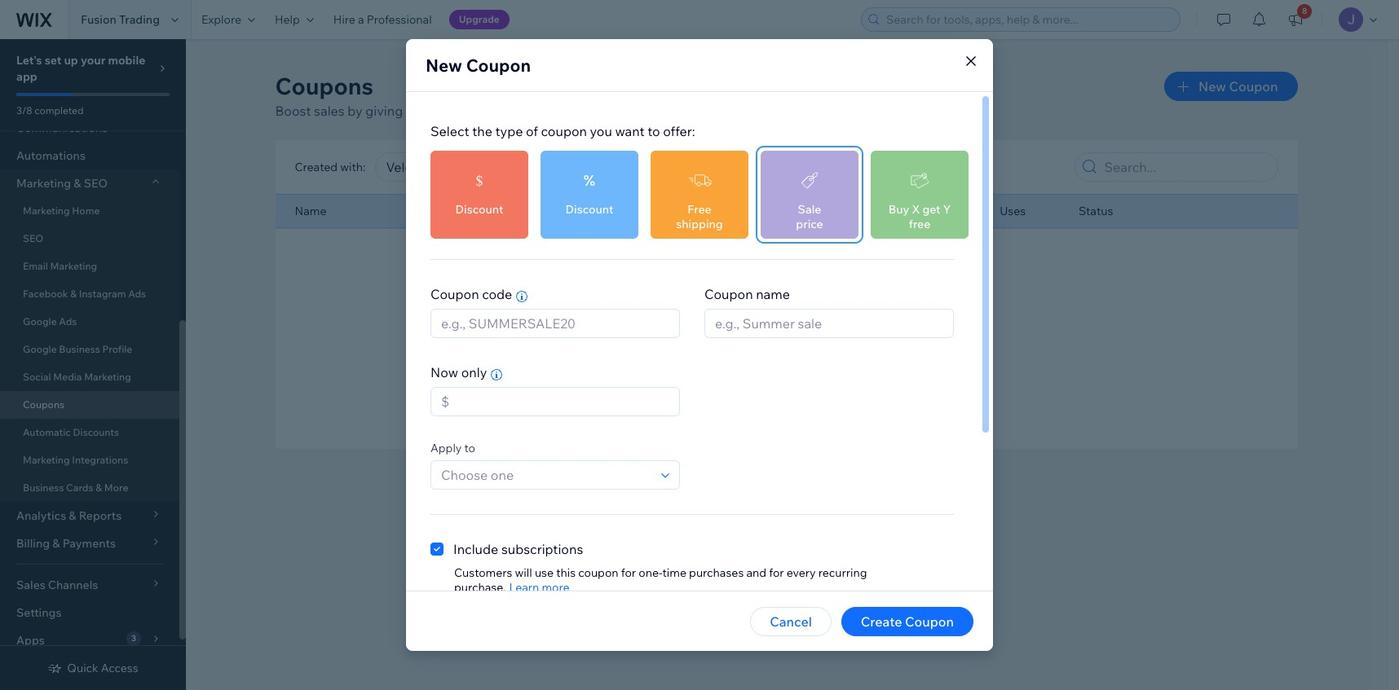 Task type: describe. For each thing, give the bounding box(es) containing it.
email
[[23, 260, 48, 272]]

discount for %
[[566, 202, 614, 217]]

code
[[850, 204, 879, 219]]

customers
[[454, 566, 513, 581]]

automatic discounts
[[23, 427, 119, 439]]

google for google business profile
[[23, 343, 57, 356]]

1 horizontal spatial $
[[476, 172, 483, 190]]

coupon left code
[[431, 286, 479, 303]]

and inside customers will use this coupon for one-time purchases and for every recurring purchase.
[[747, 566, 767, 581]]

1 for from the left
[[621, 566, 636, 581]]

marketing down 'profile'
[[84, 371, 131, 383]]

the
[[472, 123, 493, 139]]

business cards & more link
[[0, 475, 179, 502]]

business cards & more
[[23, 482, 128, 494]]

marketing integrations link
[[0, 447, 179, 475]]

google business profile link
[[0, 336, 179, 364]]

offers
[[519, 103, 554, 119]]

facebook & instagram ads link
[[0, 281, 179, 308]]

now
[[431, 365, 458, 381]]

select the type of coupon you want to offer:
[[431, 123, 695, 139]]

new coupon inside button
[[1199, 78, 1278, 95]]

y
[[943, 202, 951, 217]]

coupon name
[[705, 286, 790, 303]]

social media marketing
[[23, 371, 131, 383]]

sales
[[314, 103, 345, 119]]

coupons
[[759, 103, 811, 119]]

email marketing link
[[0, 253, 179, 281]]

mobile
[[108, 53, 145, 68]]

quick access
[[67, 661, 138, 676]]

home
[[72, 205, 100, 217]]

created
[[295, 160, 338, 175]]

0 horizontal spatial new coupon
[[426, 55, 531, 76]]

x
[[912, 202, 920, 217]]

free shipping
[[676, 202, 723, 232]]

0 horizontal spatial new
[[426, 55, 462, 76]]

discounts
[[73, 427, 119, 439]]

a
[[358, 12, 364, 27]]

new inside button
[[1199, 78, 1227, 95]]

create coupon
[[861, 614, 954, 630]]

name
[[756, 286, 790, 303]]

marketing integrations
[[23, 454, 128, 466]]

0 vertical spatial to
[[648, 123, 660, 139]]

create coupon button
[[841, 608, 974, 637]]

marketing & seo button
[[0, 170, 179, 197]]

google for google ads
[[23, 316, 57, 328]]

new coupon button
[[1165, 72, 1298, 101]]

one-
[[639, 566, 663, 581]]

automatic discounts link
[[0, 419, 179, 447]]

coupon for this
[[578, 566, 619, 581]]

use
[[535, 566, 554, 581]]

seo inside popup button
[[84, 176, 108, 191]]

social media marketing link
[[0, 364, 179, 391]]

customers
[[406, 103, 470, 119]]

purchase.
[[454, 581, 506, 595]]

time
[[663, 566, 687, 581]]

your
[[81, 53, 105, 68]]

coupon up special
[[466, 55, 531, 76]]

with:
[[340, 160, 366, 175]]

seo link
[[0, 225, 179, 253]]

learn more about coupons link
[[648, 103, 811, 119]]

integrations
[[72, 454, 128, 466]]

coupon left name
[[705, 286, 753, 303]]

uses
[[1000, 204, 1026, 219]]

by
[[348, 103, 363, 119]]

facebook
[[23, 288, 68, 300]]

email marketing
[[23, 260, 97, 272]]

google business profile
[[23, 343, 132, 356]]

8 button
[[1278, 0, 1314, 39]]

coupons link
[[0, 391, 179, 419]]

free
[[909, 217, 931, 232]]

Choose one field
[[436, 462, 657, 489]]

coupon for of
[[541, 123, 587, 139]]

Search for tools, apps, help & more... field
[[882, 8, 1175, 31]]

special
[[473, 103, 516, 119]]

google ads
[[23, 316, 77, 328]]

e.g., SUMMERSALE20 field
[[436, 310, 674, 338]]

quick access button
[[48, 661, 138, 676]]

ads inside google ads link
[[59, 316, 77, 328]]

shipping
[[676, 217, 723, 232]]

more
[[104, 482, 128, 494]]

quick
[[67, 661, 98, 676]]

purchases
[[689, 566, 744, 581]]

profile
[[102, 343, 132, 356]]

Search... field
[[1100, 153, 1273, 181]]

coupons for coupons
[[23, 399, 64, 411]]

hire a professional
[[333, 12, 432, 27]]

& for facebook
[[70, 288, 77, 300]]

2 for from the left
[[769, 566, 784, 581]]

google ads link
[[0, 308, 179, 336]]

and inside coupons boost sales by giving customers special offers and discounts. learn more about coupons
[[557, 103, 580, 119]]

access
[[101, 661, 138, 676]]

sale price
[[796, 202, 823, 232]]

1 vertical spatial seo
[[23, 232, 43, 245]]

explore
[[201, 12, 241, 27]]

let's
[[16, 53, 42, 68]]

learn more
[[509, 581, 570, 595]]

0 horizontal spatial to
[[465, 441, 475, 456]]

boost
[[275, 103, 311, 119]]

learn more link
[[509, 581, 570, 595]]

now only
[[431, 365, 487, 381]]



Task type: locate. For each thing, give the bounding box(es) containing it.
marketing home
[[23, 205, 100, 217]]

for left one-
[[621, 566, 636, 581]]

1 horizontal spatial discount
[[506, 204, 553, 219]]

apply to
[[431, 441, 475, 456]]

let's set up your mobile app
[[16, 53, 145, 84]]

type
[[700, 204, 726, 219]]

marketing for &
[[16, 176, 71, 191]]

$ down the
[[476, 172, 483, 190]]

buy x get y free
[[889, 202, 951, 232]]

0 vertical spatial more
[[686, 103, 717, 119]]

learn
[[648, 103, 683, 119], [509, 581, 539, 595]]

marketing up facebook & instagram ads
[[50, 260, 97, 272]]

1 vertical spatial new
[[1199, 78, 1227, 95]]

0 horizontal spatial ads
[[59, 316, 77, 328]]

learn up offer:
[[648, 103, 683, 119]]

business inside business cards & more link
[[23, 482, 64, 494]]

coupon inside customers will use this coupon for one-time purchases and for every recurring purchase.
[[578, 566, 619, 581]]

1 vertical spatial learn
[[509, 581, 539, 595]]

0 vertical spatial and
[[557, 103, 580, 119]]

and
[[557, 103, 580, 119], [747, 566, 767, 581]]

1 horizontal spatial ads
[[128, 288, 146, 300]]

1 horizontal spatial more
[[686, 103, 717, 119]]

ads up google business profile
[[59, 316, 77, 328]]

to right want
[[648, 123, 660, 139]]

1 horizontal spatial new
[[1199, 78, 1227, 95]]

discount for $
[[456, 202, 504, 217]]

0 horizontal spatial coupons
[[23, 399, 64, 411]]

type
[[495, 123, 523, 139]]

more inside coupons boost sales by giving customers special offers and discounts. learn more about coupons
[[686, 103, 717, 119]]

business
[[59, 343, 100, 356], [23, 482, 64, 494]]

1 horizontal spatial for
[[769, 566, 784, 581]]

&
[[74, 176, 81, 191], [70, 288, 77, 300], [96, 482, 102, 494]]

ads right instagram
[[128, 288, 146, 300]]

up
[[64, 53, 78, 68]]

google down facebook
[[23, 316, 57, 328]]

code
[[482, 286, 512, 303]]

automations link
[[0, 142, 179, 170]]

only
[[461, 365, 487, 381]]

marketing down the automatic
[[23, 454, 70, 466]]

0 vertical spatial coupons
[[275, 72, 373, 100]]

discount down %
[[566, 202, 614, 217]]

0 vertical spatial ads
[[128, 288, 146, 300]]

1 horizontal spatial seo
[[84, 176, 108, 191]]

& up home at the top of the page
[[74, 176, 81, 191]]

0 horizontal spatial and
[[557, 103, 580, 119]]

marketing for integrations
[[23, 454, 70, 466]]

1 vertical spatial and
[[747, 566, 767, 581]]

and up select the type of coupon you want to offer:
[[557, 103, 580, 119]]

Include subscriptions checkbox
[[431, 540, 583, 559]]

learn inside coupons boost sales by giving customers special offers and discounts. learn more about coupons
[[648, 103, 683, 119]]

%
[[584, 171, 595, 190]]

coupon right create
[[905, 614, 954, 630]]

upgrade button
[[449, 10, 510, 29]]

0 horizontal spatial $
[[441, 394, 449, 410]]

help
[[275, 12, 300, 27]]

0 vertical spatial business
[[59, 343, 100, 356]]

learn down include subscriptions at the bottom of the page
[[509, 581, 539, 595]]

& right facebook
[[70, 288, 77, 300]]

0 vertical spatial new
[[426, 55, 462, 76]]

coupons up sales
[[275, 72, 373, 100]]

customers will use this coupon for one-time purchases and for every recurring purchase.
[[454, 566, 867, 595]]

coupons up the automatic
[[23, 399, 64, 411]]

giving
[[366, 103, 403, 119]]

3/8 completed
[[16, 104, 84, 117]]

0 vertical spatial coupon
[[541, 123, 587, 139]]

hire
[[333, 12, 356, 27]]

$
[[476, 172, 483, 190], [441, 394, 449, 410]]

None field
[[381, 153, 578, 181], [666, 153, 777, 181], [449, 388, 674, 416], [381, 153, 578, 181], [666, 153, 777, 181], [449, 388, 674, 416]]

discount down of at the top of the page
[[506, 204, 553, 219]]

upgrade
[[459, 13, 500, 25]]

0 horizontal spatial seo
[[23, 232, 43, 245]]

fusion trading
[[81, 12, 160, 27]]

0 vertical spatial &
[[74, 176, 81, 191]]

2 google from the top
[[23, 343, 57, 356]]

1 vertical spatial coupon
[[578, 566, 619, 581]]

business up social media marketing
[[59, 343, 100, 356]]

of
[[526, 123, 538, 139]]

coupon code
[[431, 286, 512, 303]]

business inside google business profile link
[[59, 343, 100, 356]]

seo up email
[[23, 232, 43, 245]]

coupons inside coupons boost sales by giving customers special offers and discounts. learn more about coupons
[[275, 72, 373, 100]]

2 horizontal spatial discount
[[566, 202, 614, 217]]

marketing down 'automations'
[[16, 176, 71, 191]]

for
[[621, 566, 636, 581], [769, 566, 784, 581]]

marketing down "marketing & seo"
[[23, 205, 70, 217]]

coupon right this
[[578, 566, 619, 581]]

& inside popup button
[[74, 176, 81, 191]]

coupons for coupons boost sales by giving customers special offers and discounts. learn more about coupons
[[275, 72, 373, 100]]

and right purchases
[[747, 566, 767, 581]]

1 google from the top
[[23, 316, 57, 328]]

every
[[787, 566, 816, 581]]

more right will
[[542, 581, 570, 595]]

1 vertical spatial &
[[70, 288, 77, 300]]

price
[[796, 217, 823, 232]]

e.g., Summer sale field
[[710, 310, 948, 338]]

marketing for home
[[23, 205, 70, 217]]

coupon down 8 button
[[1229, 78, 1278, 95]]

0 horizontal spatial discount
[[456, 202, 504, 217]]

buy
[[889, 202, 910, 217]]

sidebar element
[[0, 0, 186, 691]]

1 vertical spatial $
[[441, 394, 449, 410]]

0 vertical spatial seo
[[84, 176, 108, 191]]

social
[[23, 371, 51, 383]]

0 vertical spatial learn
[[648, 103, 683, 119]]

$ down now
[[441, 394, 449, 410]]

settings
[[16, 606, 62, 621]]

1 horizontal spatial learn
[[648, 103, 683, 119]]

created with:
[[295, 160, 366, 175]]

name
[[295, 204, 327, 219]]

ads inside facebook & instagram ads link
[[128, 288, 146, 300]]

1 horizontal spatial and
[[747, 566, 767, 581]]

0 horizontal spatial learn
[[509, 581, 539, 595]]

1 vertical spatial new coupon
[[1199, 78, 1278, 95]]

you
[[590, 123, 612, 139]]

facebook & instagram ads
[[23, 288, 146, 300]]

coupons inside 'sidebar' element
[[23, 399, 64, 411]]

more up offer:
[[686, 103, 717, 119]]

marketing
[[16, 176, 71, 191], [23, 205, 70, 217], [50, 260, 97, 272], [84, 371, 131, 383], [23, 454, 70, 466]]

coupon right of at the top of the page
[[541, 123, 587, 139]]

0 horizontal spatial for
[[621, 566, 636, 581]]

to right the apply
[[465, 441, 475, 456]]

0 vertical spatial new coupon
[[426, 55, 531, 76]]

discount
[[456, 202, 504, 217], [566, 202, 614, 217], [506, 204, 553, 219]]

1 vertical spatial more
[[542, 581, 570, 595]]

2 vertical spatial &
[[96, 482, 102, 494]]

automations
[[16, 148, 86, 163]]

help button
[[265, 0, 324, 39]]

coupons boost sales by giving customers special offers and discounts. learn more about coupons
[[275, 72, 811, 119]]

app
[[16, 69, 37, 84]]

1 vertical spatial ads
[[59, 316, 77, 328]]

media
[[53, 371, 82, 383]]

1 horizontal spatial coupons
[[275, 72, 373, 100]]

to
[[648, 123, 660, 139], [465, 441, 475, 456]]

0 vertical spatial $
[[476, 172, 483, 190]]

will
[[515, 566, 532, 581]]

0 horizontal spatial more
[[542, 581, 570, 595]]

trading
[[119, 12, 160, 27]]

& left the more on the left
[[96, 482, 102, 494]]

offer:
[[663, 123, 695, 139]]

coupon
[[466, 55, 531, 76], [1229, 78, 1278, 95], [431, 286, 479, 303], [705, 286, 753, 303], [905, 614, 954, 630]]

want
[[615, 123, 645, 139]]

sale
[[798, 202, 822, 217]]

3/8
[[16, 104, 32, 117]]

1 vertical spatial to
[[465, 441, 475, 456]]

status
[[1079, 204, 1114, 219]]

1 vertical spatial google
[[23, 343, 57, 356]]

new
[[426, 55, 462, 76], [1199, 78, 1227, 95]]

seo
[[84, 176, 108, 191], [23, 232, 43, 245]]

business left the cards
[[23, 482, 64, 494]]

coupon
[[541, 123, 587, 139], [578, 566, 619, 581]]

seo up marketing home link
[[84, 176, 108, 191]]

1 horizontal spatial new coupon
[[1199, 78, 1278, 95]]

marketing inside popup button
[[16, 176, 71, 191]]

marketing & seo
[[16, 176, 108, 191]]

settings link
[[0, 599, 179, 627]]

0 vertical spatial google
[[23, 316, 57, 328]]

professional
[[367, 12, 432, 27]]

automatic
[[23, 427, 71, 439]]

for left every
[[769, 566, 784, 581]]

& for marketing
[[74, 176, 81, 191]]

1 vertical spatial coupons
[[23, 399, 64, 411]]

1 horizontal spatial to
[[648, 123, 660, 139]]

create
[[861, 614, 902, 630]]

free
[[688, 202, 712, 217]]

discount for name
[[506, 204, 553, 219]]

1 vertical spatial business
[[23, 482, 64, 494]]

apply
[[431, 441, 462, 456]]

discount down the
[[456, 202, 504, 217]]

google up social
[[23, 343, 57, 356]]

select
[[431, 123, 469, 139]]



Task type: vqa. For each thing, say whether or not it's contained in the screenshot.
the purchase.
yes



